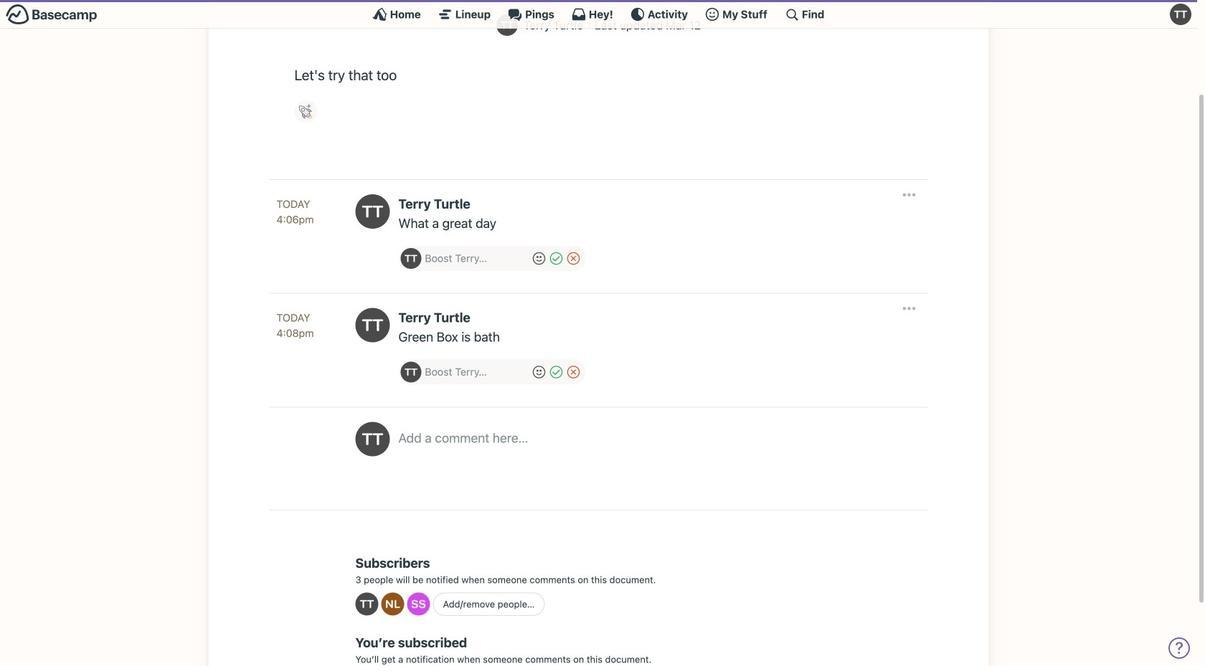 Task type: vqa. For each thing, say whether or not it's contained in the screenshot.
second Add a boost element from the bottom of the page
yes



Task type: describe. For each thing, give the bounding box(es) containing it.
switch accounts image
[[6, 4, 98, 26]]

mar 12 element
[[666, 19, 701, 32]]

1 horizontal spatial terry turtle image
[[401, 248, 421, 269]]

boost terry… text field for add a boost element for 4:06pm element at the top
[[425, 248, 529, 269]]

add a boost element for 4:08pm element
[[401, 362, 529, 383]]

sarah silvers image
[[407, 593, 430, 616]]



Task type: locate. For each thing, give the bounding box(es) containing it.
natalie lubich image
[[381, 593, 404, 616]]

1 vertical spatial today element
[[277, 310, 310, 326]]

1 vertical spatial submit submit
[[546, 364, 566, 381]]

terry turtle image
[[401, 248, 421, 269], [355, 422, 390, 456]]

1 boost terry… text field from the top
[[425, 248, 529, 269]]

0 vertical spatial add a boost element
[[401, 248, 529, 269]]

today element for 4:08pm element
[[277, 310, 310, 326]]

1 add a boost element from the top
[[401, 248, 529, 269]]

Submit submit
[[546, 250, 566, 267], [546, 364, 566, 381]]

4:06pm element
[[277, 213, 314, 226]]

1 submit submit from the top
[[546, 250, 566, 267]]

today element up 4:06pm element at the top
[[277, 197, 310, 212]]

terry turtle image
[[1170, 4, 1192, 25], [496, 14, 518, 36], [355, 194, 390, 229], [355, 308, 390, 343], [401, 362, 421, 383], [355, 593, 378, 616]]

0 vertical spatial submit submit
[[546, 250, 566, 267]]

today element for 4:06pm element at the top
[[277, 197, 310, 212]]

0 vertical spatial terry turtle image
[[401, 248, 421, 269]]

add a boost element
[[401, 248, 529, 269], [401, 362, 529, 383]]

2 today element from the top
[[277, 310, 310, 326]]

1 vertical spatial terry turtle image
[[355, 422, 390, 456]]

2 submit submit from the top
[[546, 364, 566, 381]]

add a boost element for 4:06pm element at the top
[[401, 248, 529, 269]]

0 vertical spatial boost terry… text field
[[425, 248, 529, 269]]

main element
[[0, 0, 1197, 29]]

boost terry… text field for 4:08pm element's add a boost element
[[425, 362, 529, 383]]

today element up 4:08pm element
[[277, 310, 310, 326]]

1 vertical spatial boost terry… text field
[[425, 362, 529, 383]]

2 add a boost element from the top
[[401, 362, 529, 383]]

4:08pm element
[[277, 327, 314, 339]]

1 vertical spatial add a boost element
[[401, 362, 529, 383]]

submit submit for add a boost element for 4:06pm element at the top
[[546, 250, 566, 267]]

submit submit for 4:08pm element's add a boost element
[[546, 364, 566, 381]]

today element
[[277, 197, 310, 212], [277, 310, 310, 326]]

0 vertical spatial today element
[[277, 197, 310, 212]]

0 horizontal spatial terry turtle image
[[355, 422, 390, 456]]

Boost Terry… text field
[[425, 248, 529, 269], [425, 362, 529, 383]]

2 boost terry… text field from the top
[[425, 362, 529, 383]]

1 today element from the top
[[277, 197, 310, 212]]

keyboard shortcut: ⌘ + / image
[[785, 7, 799, 22]]



